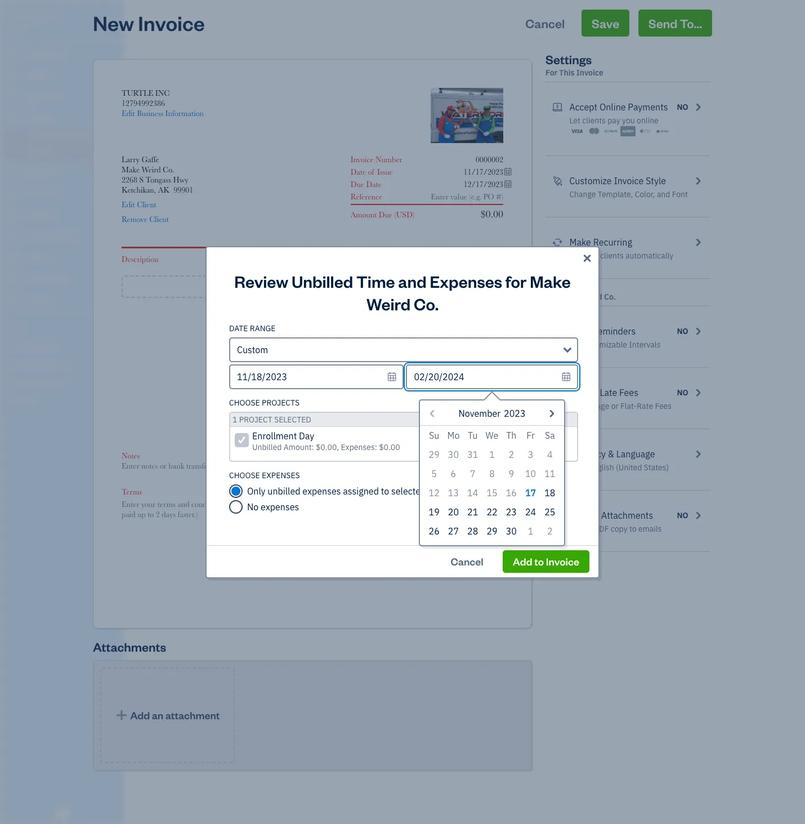 Task type: locate. For each thing, give the bounding box(es) containing it.
amount down "reference"
[[351, 210, 377, 219]]

main element
[[0, 0, 152, 824]]

settings for this invoice
[[546, 51, 604, 78]]

chevronright image
[[693, 100, 704, 114], [693, 174, 704, 188], [693, 447, 704, 461], [693, 509, 704, 522]]

$0.00 inside 1 project selected enrollment day unbilled amount: $0.00, expenses: $0.00
[[379, 442, 400, 452]]

payments
[[628, 101, 669, 113]]

0.00 for 0.00 0.00
[[490, 363, 504, 372]]

13
[[448, 487, 459, 498]]

1 horizontal spatial turtle
[[122, 88, 153, 97]]

0 vertical spatial 30
[[448, 449, 459, 460]]

cancel up settings
[[526, 15, 565, 31]]

cancel button
[[516, 10, 575, 37], [441, 550, 494, 573]]

2 up 9
[[509, 449, 514, 460]]

amount up request
[[358, 405, 384, 414]]

1 for from the top
[[546, 68, 558, 78]]

$0.00 down request a deposit button
[[379, 442, 400, 452]]

0.00 for 0.00
[[490, 341, 504, 350]]

1 vertical spatial due
[[379, 210, 393, 219]]

13 button
[[444, 483, 463, 502]]

End date in MM/DD/YYYY format text field
[[407, 364, 579, 389]]

template,
[[598, 189, 633, 199]]

a for discount
[[388, 329, 391, 338]]

heading
[[420, 405, 565, 426]]

customize
[[570, 175, 612, 187]]

freshbooks image
[[53, 806, 71, 820]]

for up the latereminders image
[[546, 292, 558, 302]]

due up request a deposit button
[[386, 405, 400, 414]]

1 button down the we
[[483, 445, 502, 464]]

2 horizontal spatial weird
[[581, 292, 603, 302]]

charge
[[570, 387, 598, 398]]

DATE RANGE field
[[229, 337, 579, 362]]

1 down the 24
[[528, 525, 534, 537]]

0 horizontal spatial send
[[570, 326, 590, 337]]

2 edit from the top
[[122, 200, 135, 209]]

1 vertical spatial 0.00
[[490, 363, 504, 372]]

unbilled inside 1 project selected enrollment day unbilled amount: $0.00, expenses: $0.00
[[252, 442, 282, 452]]

choose
[[229, 398, 260, 408], [229, 470, 260, 480]]

and down style
[[658, 189, 671, 199]]

co. inside larry gaffe make weird co. 2268 s tongass hwy ketchikan, ak  99901 edit client remove client
[[163, 165, 174, 174]]

28
[[468, 525, 479, 537]]

latefees image
[[553, 386, 563, 400]]

emails
[[639, 524, 662, 534]]

chevronright image for charge late fees
[[693, 386, 704, 400]]

due for amount due ( usd )
[[379, 210, 393, 219]]

1 horizontal spatial cancel button
[[516, 10, 575, 37]]

turtle up owner
[[9, 10, 41, 21]]

2268
[[122, 175, 137, 184]]

and right time
[[399, 270, 427, 292]]

1 vertical spatial 29
[[487, 525, 498, 537]]

onlinesales image
[[553, 100, 563, 114]]

1 horizontal spatial a
[[388, 329, 391, 338]]

0 vertical spatial a
[[317, 279, 323, 294]]

) for amount due ( usd )
[[413, 210, 415, 219]]

26
[[429, 525, 440, 537]]

pay
[[608, 116, 621, 126]]

2 no from the top
[[678, 326, 689, 336]]

1 vertical spatial cancel button
[[441, 550, 494, 573]]

weird up send reminders
[[581, 292, 603, 302]]

29 for bottom 29 button
[[487, 525, 498, 537]]

1 vertical spatial fees
[[656, 401, 672, 411]]

Terms text field
[[122, 499, 504, 520]]

2
[[509, 449, 514, 460], [548, 525, 553, 537]]

1 horizontal spatial 29
[[487, 525, 498, 537]]

refresh image
[[553, 236, 563, 249]]

0 vertical spatial inc
[[43, 10, 59, 21]]

fees up flat-
[[620, 387, 639, 398]]

18 button
[[541, 483, 560, 502]]

expenses down "unbilled"
[[261, 501, 299, 512]]

add a line button
[[122, 276, 504, 298]]

0 horizontal spatial co.
[[163, 165, 174, 174]]

2 vertical spatial a
[[392, 415, 395, 424]]

2 vertical spatial to
[[535, 555, 544, 568]]

0 horizontal spatial weird
[[142, 165, 161, 174]]

0 vertical spatial 29 button
[[425, 445, 444, 464]]

and inside 'review unbilled time and expenses for make weird co.'
[[399, 270, 427, 292]]

invoice image
[[7, 113, 21, 125]]

invoice inside settings for this invoice
[[577, 68, 604, 78]]

percentage or flat-rate fees
[[570, 401, 672, 411]]

8
[[490, 468, 495, 479]]

add inside add a discount tax
[[372, 329, 386, 338]]

cancel button for save
[[516, 10, 575, 37]]

0 vertical spatial add
[[294, 279, 314, 294]]

choose for choose expenses
[[229, 470, 260, 480]]

a left deposit
[[392, 415, 395, 424]]

$0.00 left 2023
[[486, 405, 504, 414]]

notes
[[122, 451, 140, 460]]

1 vertical spatial 2 button
[[541, 521, 560, 541]]

7
[[470, 468, 476, 479]]

amount left paid at the right of page
[[380, 375, 406, 384]]

1 vertical spatial 30
[[506, 525, 517, 537]]

1 horizontal spatial expenses
[[303, 485, 341, 497]]

1 vertical spatial add
[[372, 329, 386, 338]]

no for invoice attachments
[[678, 511, 689, 521]]

1 horizontal spatial weird
[[367, 293, 411, 314]]

0 horizontal spatial 2
[[509, 449, 514, 460]]

add for add to invoice
[[513, 555, 533, 568]]

to right copy
[[630, 524, 637, 534]]

0 vertical spatial send
[[649, 15, 678, 31]]

2 button down 25
[[541, 521, 560, 541]]

2 vertical spatial $0.00
[[379, 442, 400, 452]]

amount for amount due ( usd ) request a deposit
[[358, 405, 384, 414]]

choose projects
[[229, 398, 300, 408]]

0 vertical spatial choose
[[229, 398, 260, 408]]

edit business information button
[[122, 108, 204, 118]]

0 horizontal spatial attachments
[[93, 639, 166, 655]]

add a line
[[294, 279, 347, 294]]

30 button up 6
[[444, 445, 463, 464]]

cancel inside review unbilled time and expenses for make weird co. dialog
[[451, 555, 484, 568]]

invoice
[[138, 10, 205, 36], [577, 68, 604, 78], [351, 155, 374, 164], [614, 175, 644, 187], [570, 510, 600, 521], [546, 555, 580, 568]]

reference
[[351, 192, 383, 201]]

cancel button for add to invoice
[[441, 550, 494, 573]]

client up remove client button
[[137, 200, 156, 209]]

12 button
[[425, 483, 444, 502]]

30 down 23
[[506, 525, 517, 537]]

total
[[405, 363, 422, 372]]

make inside larry gaffe make weird co. 2268 s tongass hwy ketchikan, ak  99901 edit client remove client
[[122, 165, 140, 174]]

currency
[[570, 449, 606, 460]]

no for send reminders
[[678, 326, 689, 336]]

unbilled down enrollment
[[252, 442, 282, 452]]

add right plus image
[[294, 279, 314, 294]]

expenses
[[430, 270, 503, 292]]

to down 24 button
[[535, 555, 544, 568]]

turtle inside the 'turtle inc owner'
[[9, 10, 41, 21]]

1 project selected enrollment day unbilled amount: $0.00, expenses: $0.00
[[233, 414, 400, 452]]

1 horizontal spatial (
[[402, 405, 404, 414]]

usd
[[397, 210, 413, 219], [404, 405, 420, 414]]

26 button
[[425, 521, 444, 541]]

1 vertical spatial send
[[570, 326, 590, 337]]

0 vertical spatial 1
[[233, 414, 237, 425]]

your
[[583, 251, 599, 261]]

2 vertical spatial chevronright image
[[693, 386, 704, 400]]

choose up only
[[229, 470, 260, 480]]

send left to...
[[649, 15, 678, 31]]

0 vertical spatial edit
[[122, 109, 135, 118]]

29 button
[[425, 445, 444, 464], [483, 521, 502, 541]]

2 vertical spatial due
[[386, 405, 400, 414]]

for inside settings for this invoice
[[546, 68, 558, 78]]

terms
[[122, 487, 142, 496]]

1 vertical spatial 1 button
[[521, 521, 541, 541]]

1 vertical spatial )
[[420, 405, 422, 414]]

expenses up terms text box
[[303, 485, 341, 497]]

0 vertical spatial and
[[658, 189, 671, 199]]

bank connections image
[[8, 378, 121, 387]]

states)
[[644, 463, 670, 473]]

edit
[[122, 109, 135, 118], [122, 200, 135, 209]]

weird down the gaffe
[[142, 165, 161, 174]]

cancel button up settings
[[516, 10, 575, 37]]

usd for amount due ( usd )
[[397, 210, 413, 219]]

larry
[[122, 155, 140, 164]]

send
[[649, 15, 678, 31], [570, 326, 590, 337]]

1 choose from the top
[[229, 398, 260, 408]]

10
[[526, 468, 537, 479]]

cancel button down 28
[[441, 550, 494, 573]]

1 button
[[483, 445, 502, 464], [521, 521, 541, 541]]

2 for from the top
[[546, 292, 558, 302]]

a left line
[[317, 279, 323, 294]]

for
[[506, 270, 527, 292]]

0 vertical spatial turtle
[[9, 10, 41, 21]]

projects
[[262, 398, 300, 408]]

21 button
[[463, 502, 483, 521]]

29
[[429, 449, 440, 460], [487, 525, 498, 537]]

1 horizontal spatial 30
[[506, 525, 517, 537]]

line
[[326, 279, 347, 294]]

2 down invoices image
[[548, 525, 553, 537]]

0 vertical spatial cancel button
[[516, 10, 575, 37]]

co. up tongass
[[163, 165, 174, 174]]

0 vertical spatial usd
[[397, 210, 413, 219]]

1 vertical spatial a
[[388, 329, 391, 338]]

1 0.00 from the top
[[490, 341, 504, 350]]

0 horizontal spatial (
[[395, 210, 397, 219]]

2 choose from the top
[[229, 470, 260, 480]]

29 button down 22
[[483, 521, 502, 541]]

1 up 8
[[490, 449, 495, 460]]

mastercard image
[[587, 126, 602, 137]]

a inside amount due ( usd ) request a deposit
[[392, 415, 395, 424]]

1 vertical spatial 2
[[548, 525, 553, 537]]

31
[[468, 449, 479, 460]]

29 up 5
[[429, 449, 440, 460]]

to left selected
[[381, 485, 389, 497]]

clients down recurring
[[601, 251, 624, 261]]

client right remove
[[149, 215, 169, 224]]

0 horizontal spatial unbilled
[[252, 442, 282, 452]]

english
[[589, 463, 615, 473]]

Notes text field
[[122, 461, 504, 471]]

amount due ( usd ) request a deposit
[[358, 405, 422, 424]]

weird inside larry gaffe make weird co. 2268 s tongass hwy ketchikan, ak  99901 edit client remove client
[[142, 165, 161, 174]]

turtle inside the turtle inc 12794992386 edit business information
[[122, 88, 153, 97]]

fees right rate
[[656, 401, 672, 411]]

0 vertical spatial expenses
[[303, 485, 341, 497]]

1 vertical spatial amount
[[380, 375, 406, 384]]

29 button up 5
[[425, 445, 444, 464]]

1 vertical spatial chevronright image
[[693, 325, 704, 338]]

1 vertical spatial $0.00
[[486, 405, 504, 414]]

choose inside option group
[[229, 470, 260, 480]]

0 vertical spatial 29
[[429, 449, 440, 460]]

Enter an Invoice # text field
[[476, 155, 504, 164]]

1 vertical spatial expenses
[[261, 501, 299, 512]]

1 button down the 24
[[521, 521, 541, 541]]

1 horizontal spatial cancel
[[526, 15, 565, 31]]

3
[[528, 449, 534, 460]]

due inside amount due ( usd ) request a deposit
[[386, 405, 400, 414]]

color,
[[635, 189, 656, 199]]

visa image
[[570, 126, 585, 137]]

1 horizontal spatial 30 button
[[502, 521, 521, 541]]

timer image
[[7, 230, 21, 242]]

1 vertical spatial inc
[[155, 88, 170, 97]]

date down date of issue
[[366, 180, 382, 189]]

1 vertical spatial attachments
[[93, 639, 166, 655]]

2 horizontal spatial a
[[392, 415, 395, 424]]

0 horizontal spatial expenses
[[261, 501, 299, 512]]

1 horizontal spatial and
[[658, 189, 671, 199]]

choose for choose projects
[[229, 398, 260, 408]]

0 horizontal spatial add
[[294, 279, 314, 294]]

1 edit from the top
[[122, 109, 135, 118]]

1
[[233, 414, 237, 425], [490, 449, 495, 460], [528, 525, 534, 537]]

sa
[[545, 430, 555, 441]]

turtle
[[9, 10, 41, 21], [122, 88, 153, 97]]

due up "reference"
[[351, 180, 365, 189]]

3 no from the top
[[678, 388, 689, 398]]

add left discount
[[372, 329, 386, 338]]

turtle up '12794992386'
[[122, 88, 153, 97]]

2 horizontal spatial add
[[513, 555, 533, 568]]

edit up remove
[[122, 200, 135, 209]]

inc inside the turtle inc 12794992386 edit business information
[[155, 88, 170, 97]]

automatically
[[626, 251, 674, 261]]

21
[[468, 506, 479, 518]]

amount inside amount due ( usd ) request a deposit
[[358, 405, 384, 414]]

30 button down 23
[[502, 521, 521, 541]]

5 button
[[425, 464, 444, 483]]

$0.00 down reference number text box
[[481, 208, 504, 220]]

2 horizontal spatial 1
[[528, 525, 534, 537]]

Reference Number text field
[[421, 192, 504, 201]]

2 horizontal spatial to
[[630, 524, 637, 534]]

co. up discount
[[414, 293, 439, 314]]

bill
[[570, 251, 581, 261]]

reminders
[[593, 326, 636, 337]]

or
[[612, 401, 619, 411]]

to inside choose expenses option group
[[381, 485, 389, 497]]

for left 'this'
[[546, 68, 558, 78]]

description
[[122, 255, 159, 264]]

2 vertical spatial 0.00
[[490, 373, 504, 382]]

cancel down 28
[[451, 555, 484, 568]]

add for add a discount tax
[[372, 329, 386, 338]]

0 horizontal spatial a
[[317, 279, 323, 294]]

1 vertical spatial unbilled
[[252, 442, 282, 452]]

1 horizontal spatial to
[[535, 555, 544, 568]]

31 button
[[463, 445, 483, 464]]

choose up "project"
[[229, 398, 260, 408]]

3 chevronright image from the top
[[693, 386, 704, 400]]

2 0.00 from the top
[[490, 363, 504, 372]]

27 button
[[444, 521, 463, 541]]

make up the latereminders image
[[560, 292, 579, 302]]

edit down '12794992386'
[[122, 109, 135, 118]]

1 vertical spatial clients
[[601, 251, 624, 261]]

co. up the reminders
[[605, 292, 616, 302]]

clients
[[583, 116, 606, 126], [601, 251, 624, 261]]

0 horizontal spatial cancel button
[[441, 550, 494, 573]]

11
[[545, 468, 556, 479]]

( for amount due ( usd ) request a deposit
[[402, 405, 404, 414]]

currencyandlanguage image
[[553, 447, 563, 461]]

2 vertical spatial add
[[513, 555, 533, 568]]

1 horizontal spatial 1
[[490, 449, 495, 460]]

add inside review unbilled time and expenses for make weird co. dialog
[[513, 555, 533, 568]]

1 horizontal spatial 2
[[548, 525, 553, 537]]

due down "reference"
[[379, 210, 393, 219]]

invoice attachments
[[570, 510, 654, 521]]

a inside add a line button
[[317, 279, 323, 294]]

a inside add a discount tax
[[388, 329, 391, 338]]

client image
[[7, 70, 21, 82]]

0 vertical spatial 2
[[509, 449, 514, 460]]

8 button
[[483, 464, 502, 483]]

add down the 24
[[513, 555, 533, 568]]

) inside amount due ( usd ) request a deposit
[[420, 405, 422, 414]]

date left of
[[351, 167, 366, 176]]

0 vertical spatial chevronright image
[[693, 236, 704, 249]]

0 vertical spatial (
[[395, 210, 397, 219]]

larry gaffe make weird co. 2268 s tongass hwy ketchikan, ak  99901 edit client remove client
[[122, 155, 193, 224]]

1 vertical spatial to
[[630, 524, 637, 534]]

)
[[413, 210, 415, 219], [420, 405, 422, 414]]

29 down 22
[[487, 525, 498, 537]]

inc for turtle inc owner
[[43, 10, 59, 21]]

clients down accept
[[583, 116, 606, 126]]

1 no from the top
[[678, 102, 689, 112]]

cancel for save
[[526, 15, 565, 31]]

send inside button
[[649, 15, 678, 31]]

0 horizontal spatial )
[[413, 210, 415, 219]]

send up at
[[570, 326, 590, 337]]

and for expenses
[[399, 270, 427, 292]]

chart image
[[7, 273, 21, 285]]

3 button
[[521, 445, 541, 464]]

a left discount
[[388, 329, 391, 338]]

bank image
[[655, 126, 671, 137]]

0 vertical spatial )
[[413, 210, 415, 219]]

0 vertical spatial 0.00
[[490, 341, 504, 350]]

usd, english (united states)
[[570, 463, 670, 473]]

30 down the mo
[[448, 449, 459, 460]]

(
[[395, 210, 397, 219], [402, 405, 404, 414]]

9
[[509, 468, 514, 479]]

and
[[658, 189, 671, 199], [399, 270, 427, 292]]

1 left "project"
[[233, 414, 237, 425]]

invoices image
[[553, 509, 563, 522]]

Start date in MM/DD/YYYY format text field
[[229, 364, 404, 389]]

unbilled right plus image
[[292, 270, 353, 292]]

grid
[[425, 426, 560, 541]]

selected
[[392, 485, 426, 497]]

chevronright image
[[693, 236, 704, 249], [693, 325, 704, 338], [693, 386, 704, 400]]

4 no from the top
[[678, 511, 689, 521]]

0 vertical spatial cancel
[[526, 15, 565, 31]]

1 vertical spatial for
[[546, 292, 558, 302]]

make right for
[[530, 270, 571, 292]]

2 vertical spatial amount
[[358, 405, 384, 414]]

25 button
[[541, 502, 560, 521]]

2 chevronright image from the top
[[693, 325, 704, 338]]

2 button down th at the right
[[502, 445, 521, 464]]

invoice inside button
[[546, 555, 580, 568]]

0 vertical spatial due
[[351, 180, 365, 189]]

review unbilled time and expenses for make weird co. dialog
[[0, 232, 806, 592]]

a for line
[[317, 279, 323, 294]]

1 horizontal spatial send
[[649, 15, 678, 31]]

and for font
[[658, 189, 671, 199]]

send to...
[[649, 15, 703, 31]]

0 horizontal spatial 1
[[233, 414, 237, 425]]

0 vertical spatial attachments
[[602, 510, 654, 521]]

choose expenses
[[229, 470, 300, 480]]

save
[[592, 15, 620, 31]]

( inside amount due ( usd ) request a deposit
[[402, 405, 404, 414]]

0 vertical spatial to
[[381, 485, 389, 497]]

weird down time
[[367, 293, 411, 314]]

usd for amount due ( usd ) request a deposit
[[404, 405, 420, 414]]

3 0.00 from the top
[[490, 373, 504, 382]]

inc inside the 'turtle inc owner'
[[43, 10, 59, 21]]

discount
[[393, 329, 422, 338]]

for
[[546, 68, 558, 78], [546, 292, 558, 302]]

0 horizontal spatial 30
[[448, 449, 459, 460]]

expense image
[[7, 188, 21, 199]]

add a discount button
[[372, 328, 422, 338]]

make down larry
[[122, 165, 140, 174]]

0 horizontal spatial inc
[[43, 10, 59, 21]]

owner
[[9, 23, 30, 31]]

assigned
[[343, 485, 379, 497]]

1 chevronright image from the top
[[693, 100, 704, 114]]

usd inside amount due ( usd ) request a deposit
[[404, 405, 420, 414]]



Task type: describe. For each thing, give the bounding box(es) containing it.
charge late fees
[[570, 387, 639, 398]]

number
[[376, 155, 403, 164]]

3 chevronright image from the top
[[693, 447, 704, 461]]

17
[[526, 487, 537, 498]]

0 vertical spatial 30 button
[[444, 445, 463, 464]]

0.00 0.00
[[490, 363, 504, 382]]

change template, color, and font
[[570, 189, 689, 199]]

2 horizontal spatial co.
[[605, 292, 616, 302]]

add a discount tax
[[372, 329, 422, 350]]

0 horizontal spatial 29 button
[[425, 445, 444, 464]]

online
[[600, 101, 626, 113]]

edit inside the turtle inc 12794992386 edit business information
[[122, 109, 135, 118]]

rate
[[637, 401, 654, 411]]

Issue date in MM/DD/YYYY format text field
[[430, 167, 513, 176]]

add to invoice button
[[503, 550, 590, 573]]

latereminders image
[[553, 325, 563, 338]]

heading containing november
[[420, 405, 565, 426]]

0 vertical spatial 1 button
[[483, 445, 502, 464]]

close image
[[582, 252, 594, 265]]

19
[[429, 506, 440, 518]]

amount for amount due ( usd )
[[351, 210, 377, 219]]

issue
[[377, 167, 393, 176]]

add to invoice
[[513, 555, 580, 568]]

23
[[506, 506, 517, 518]]

27
[[448, 525, 459, 537]]

$0.00,
[[316, 442, 339, 452]]

fr
[[527, 430, 535, 441]]

make inside 'review unbilled time and expenses for make weird co.'
[[530, 270, 571, 292]]

accept online payments
[[570, 101, 669, 113]]

discover image
[[604, 126, 619, 137]]

deposit
[[397, 415, 422, 424]]

settings image
[[8, 396, 121, 405]]

choose expenses option group
[[229, 470, 579, 514]]

9 button
[[502, 464, 521, 483]]

chevronright image for send reminders
[[693, 325, 704, 338]]

team members image
[[8, 341, 121, 350]]

request a deposit button
[[364, 415, 422, 425]]

make up bill
[[570, 237, 592, 248]]

4 chevronright image from the top
[[693, 509, 704, 522]]

1 vertical spatial date
[[366, 180, 382, 189]]

dashboard image
[[7, 49, 21, 60]]

make recurring
[[570, 237, 633, 248]]

selected
[[274, 414, 311, 425]]

unbilled inside 'review unbilled time and expenses for make weird co.'
[[292, 270, 353, 292]]

expenses
[[262, 470, 300, 480]]

weird inside 'review unbilled time and expenses for make weird co.'
[[367, 293, 411, 314]]

apps image
[[8, 323, 121, 332]]

bill your clients automatically
[[570, 251, 674, 261]]

due date
[[351, 180, 382, 189]]

inc for turtle inc 12794992386 edit business information
[[155, 88, 170, 97]]

send for send reminders
[[570, 326, 590, 337]]

online
[[637, 116, 659, 126]]

11 button
[[541, 464, 560, 483]]

6 button
[[444, 464, 463, 483]]

2023
[[504, 408, 526, 419]]

12794992386
[[122, 99, 165, 108]]

1 vertical spatial 29 button
[[483, 521, 502, 541]]

24
[[526, 506, 537, 518]]

date of issue
[[351, 167, 393, 176]]

new invoice
[[93, 10, 205, 36]]

business
[[137, 109, 163, 118]]

flat-
[[621, 401, 637, 411]]

due for amount due ( usd ) request a deposit
[[386, 405, 400, 414]]

2 vertical spatial 1
[[528, 525, 534, 537]]

only
[[247, 485, 266, 497]]

add an attachment image
[[115, 710, 128, 721]]

10 button
[[521, 464, 541, 483]]

add for add a line
[[294, 279, 314, 294]]

unbilled
[[268, 485, 301, 497]]

s
[[139, 175, 144, 184]]

co. inside 'review unbilled time and expenses for make weird co.'
[[414, 293, 439, 314]]

0 vertical spatial client
[[137, 200, 156, 209]]

1 inside 1 project selected enrollment day unbilled amount: $0.00, expenses: $0.00
[[233, 414, 237, 425]]

percentage
[[570, 401, 610, 411]]

save button
[[582, 10, 630, 37]]

recurring
[[594, 237, 633, 248]]

cancel for add to invoice
[[451, 555, 484, 568]]

23 button
[[502, 502, 521, 521]]

14
[[468, 487, 479, 498]]

24 button
[[521, 502, 541, 521]]

22 button
[[483, 502, 502, 521]]

request
[[364, 415, 390, 424]]

5
[[432, 468, 437, 479]]

no for charge late fees
[[678, 388, 689, 398]]

range
[[250, 323, 276, 333]]

money image
[[7, 252, 21, 263]]

apple pay image
[[638, 126, 653, 137]]

turtle for turtle inc owner
[[9, 10, 41, 21]]

1 horizontal spatial fees
[[656, 401, 672, 411]]

expenses:
[[341, 442, 377, 452]]

items and services image
[[8, 359, 121, 369]]

16 button
[[502, 483, 521, 502]]

&
[[608, 449, 615, 460]]

(united
[[616, 463, 643, 473]]

date range
[[229, 323, 276, 333]]

17 button
[[521, 483, 541, 502]]

customize invoice style
[[570, 175, 667, 187]]

0 horizontal spatial fees
[[620, 387, 639, 398]]

20 button
[[444, 502, 463, 521]]

attach pdf copy to emails
[[570, 524, 662, 534]]

0 vertical spatial 2 button
[[502, 445, 521, 464]]

project image
[[7, 209, 21, 220]]

no for accept online payments
[[678, 102, 689, 112]]

) for amount due ( usd ) request a deposit
[[420, 405, 422, 414]]

1 chevronright image from the top
[[693, 236, 704, 249]]

0 vertical spatial clients
[[583, 116, 606, 126]]

custom
[[237, 344, 268, 355]]

16
[[506, 487, 517, 498]]

edit inside larry gaffe make weird co. 2268 s tongass hwy ketchikan, ak  99901 edit client remove client
[[122, 200, 135, 209]]

turtle for turtle inc 12794992386 edit business information
[[122, 88, 153, 97]]

30 for the rightmost 30 button
[[506, 525, 517, 537]]

99901
[[174, 185, 193, 194]]

19 button
[[425, 502, 444, 521]]

$0.00 for amount due ( usd ) request a deposit
[[486, 405, 504, 414]]

0 vertical spatial date
[[351, 167, 366, 176]]

gaffe
[[142, 155, 159, 164]]

we
[[486, 430, 499, 441]]

1 horizontal spatial 1 button
[[521, 521, 541, 541]]

15
[[487, 487, 498, 498]]

7 button
[[463, 464, 483, 483]]

send to... button
[[639, 10, 713, 37]]

to inside button
[[535, 555, 544, 568]]

( for amount due ( usd )
[[395, 210, 397, 219]]

tax
[[410, 341, 422, 350]]

1 horizontal spatial attachments
[[602, 510, 654, 521]]

send for send to...
[[649, 15, 678, 31]]

1 vertical spatial client
[[149, 215, 169, 224]]

29 for the left 29 button
[[429, 449, 440, 460]]

send reminders
[[570, 326, 636, 337]]

tu
[[468, 430, 478, 441]]

grid containing su
[[425, 426, 560, 541]]

$0.00 for usd
[[481, 208, 504, 220]]

report image
[[7, 295, 21, 306]]

15 button
[[483, 483, 502, 502]]

amount inside total amount paid
[[380, 375, 406, 384]]

2 chevronright image from the top
[[693, 174, 704, 188]]

4 button
[[541, 445, 560, 464]]

turtle inc owner
[[9, 10, 59, 31]]

paintbrush image
[[553, 174, 563, 188]]

only unbilled expenses assigned to selected projects
[[247, 485, 461, 497]]

no expenses
[[247, 501, 299, 512]]

20
[[448, 506, 459, 518]]

font
[[673, 189, 689, 199]]

american express image
[[621, 126, 636, 137]]

14 button
[[463, 483, 483, 502]]

plus image
[[278, 281, 291, 292]]

estimate image
[[7, 92, 21, 103]]

payment image
[[7, 166, 21, 177]]

30 for topmost 30 button
[[448, 449, 459, 460]]

late
[[600, 387, 618, 398]]

edit client button
[[122, 199, 156, 210]]

enrollment
[[252, 430, 297, 441]]



Task type: vqa. For each thing, say whether or not it's contained in the screenshot.
Reminders on the top of page
yes



